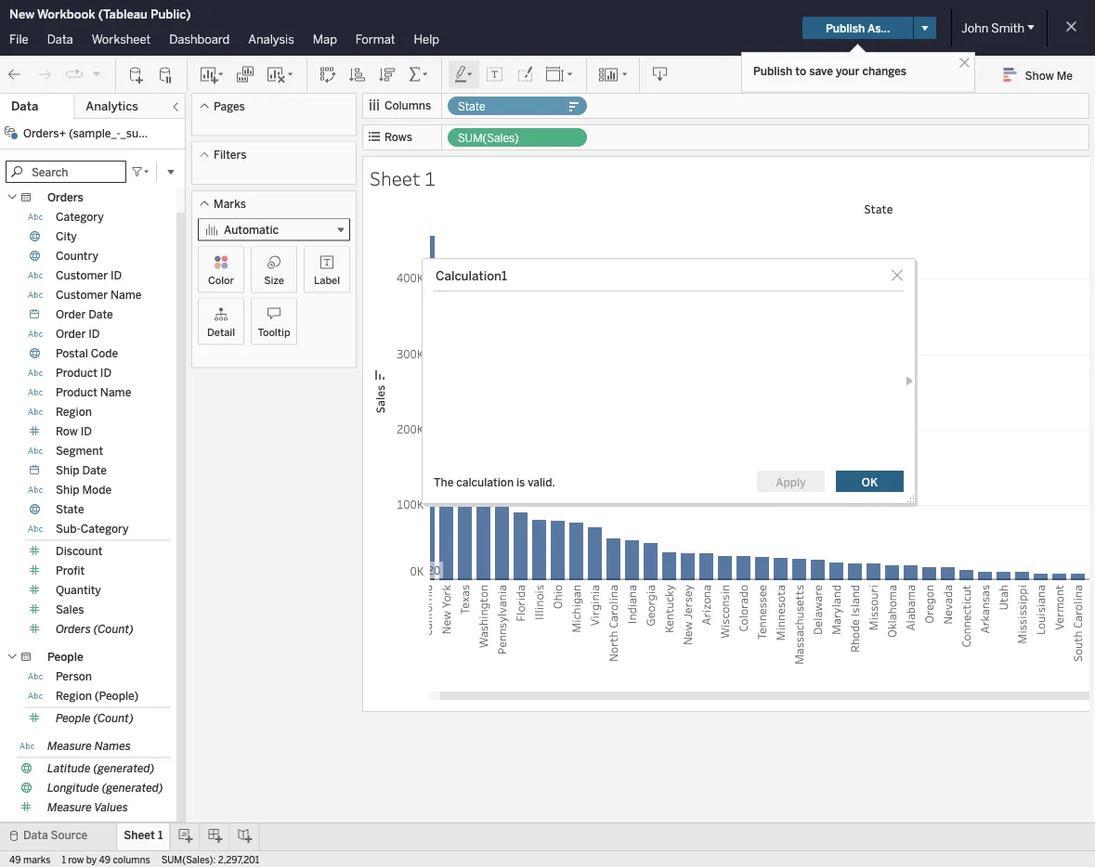 Task type: describe. For each thing, give the bounding box(es) containing it.
orders+ (sample_-_superstore (1))
[[23, 126, 204, 140]]

ship date
[[56, 464, 107, 477]]

Nebraska, State. Press Space to toggle selection. Press Escape to go back to the left margin. Use arrow keys to navigate headers text field
[[1087, 582, 1095, 693]]

workbook
[[37, 7, 95, 21]]

discount
[[56, 545, 103, 558]]

by
[[86, 855, 97, 866]]

people for people
[[47, 651, 83, 664]]

customer name
[[56, 288, 142, 302]]

new data source image
[[127, 65, 146, 84]]

close image
[[956, 54, 974, 72]]

calculation
[[456, 476, 514, 489]]

calculation1 dialog
[[422, 258, 930, 504]]

Connecticut, State. Press Space to toggle selection. Press Escape to go back to the left margin. Use arrow keys to navigate headers text field
[[957, 582, 975, 693]]

segment
[[56, 445, 103, 458]]

new workbook (tableau public)
[[9, 7, 191, 21]]

columns
[[113, 855, 150, 866]]

sum(sales)
[[458, 131, 519, 145]]

is
[[516, 476, 525, 489]]

product id
[[56, 366, 112, 380]]

Rhode Island, State. Press Space to toggle selection. Press Escape to go back to the left margin. Use arrow keys to navigate headers text field
[[845, 582, 864, 693]]

country
[[56, 249, 98, 263]]

0 horizontal spatial state
[[56, 503, 84, 517]]

1 horizontal spatial sheet 1
[[370, 165, 436, 191]]

show
[[1025, 69, 1054, 82]]

ship for ship mode
[[56, 484, 79, 497]]

row id
[[56, 425, 92, 438]]

your
[[836, 64, 860, 78]]

city
[[56, 230, 77, 243]]

measure for measure names
[[47, 740, 92, 753]]

ok button
[[836, 471, 904, 492]]

detail
[[207, 326, 235, 339]]

California, State. Press Space to toggle selection. Press Escape to go back to the left margin. Use arrow keys to navigate headers text field
[[418, 582, 437, 693]]

worksheet
[[92, 32, 151, 46]]

format
[[356, 32, 395, 46]]

region (people)
[[56, 690, 139, 703]]

public)
[[151, 7, 191, 21]]

name for product name
[[100, 386, 131, 399]]

(tableau
[[98, 7, 148, 21]]

customer id
[[56, 269, 122, 282]]

longitude (generated)
[[47, 782, 163, 795]]

calculation1
[[436, 269, 507, 284]]

profit
[[56, 564, 85, 578]]

people for people (count)
[[56, 712, 91, 726]]

valid.
[[528, 476, 555, 489]]

john
[[962, 20, 989, 35]]

resize se image
[[906, 494, 915, 504]]

help
[[414, 32, 439, 46]]

Wisconsin, State. Press Space to toggle selection. Press Escape to go back to the left margin. Use arrow keys to navigate headers text field
[[715, 582, 734, 693]]

file
[[9, 32, 29, 46]]

map
[[313, 32, 337, 46]]

0 vertical spatial state
[[458, 100, 485, 113]]

Vermont, State. Press Space to toggle selection. Press Escape to go back to the left margin. Use arrow keys to navigate headers text field
[[1050, 582, 1068, 693]]

49 marks
[[9, 855, 51, 866]]

Kentucky, State. Press Space to toggle selection. Press Escape to go back to the left margin. Use arrow keys to navigate headers text field
[[660, 582, 678, 693]]

Tennessee, State. Press Space to toggle selection. Press Escape to go back to the left margin. Use arrow keys to navigate headers text field
[[752, 582, 771, 693]]

highlight image
[[453, 65, 475, 84]]

North Carolina, State. Press Space to toggle selection. Press Escape to go back to the left margin. Use arrow keys to navigate headers text field
[[604, 582, 622, 693]]

sorted ascending by sum of sales within state image
[[348, 65, 367, 84]]

sum(sales): 2,297,201
[[161, 855, 259, 866]]

1 vertical spatial sheet 1
[[124, 829, 163, 843]]

Colorado, State. Press Space to toggle selection. Press Escape to go back to the left margin. Use arrow keys to navigate headers text field
[[734, 582, 752, 693]]

(1))
[[186, 126, 204, 140]]

Maryland, State. Press Space to toggle selection. Press Escape to go back to the left margin. Use arrow keys to navigate headers text field
[[827, 582, 845, 693]]

ok
[[862, 476, 878, 489]]

analysis
[[248, 32, 294, 46]]

_superstore
[[121, 126, 183, 140]]

row
[[68, 855, 84, 866]]

name for customer name
[[111, 288, 142, 302]]

publish to save your changes
[[753, 64, 907, 78]]

Indiana, State. Press Space to toggle selection. Press Escape to go back to the left margin. Use arrow keys to navigate headers text field
[[622, 582, 641, 693]]

Delaware, State. Press Space to toggle selection. Press Escape to go back to the left margin. Use arrow keys to navigate headers text field
[[808, 582, 827, 693]]

orders+
[[23, 126, 66, 140]]

publish for publish as...
[[826, 21, 865, 35]]

marks
[[214, 197, 246, 210]]

dashboard
[[169, 32, 230, 46]]

1 vertical spatial 1
[[158, 829, 163, 843]]

latitude (generated)
[[47, 762, 155, 776]]

data source
[[23, 829, 88, 843]]

Florida, State. Press Space to toggle selection. Press Escape to go back to the left margin. Use arrow keys to navigate headers text field
[[511, 582, 530, 693]]

id for row id
[[81, 425, 92, 438]]

Arizona, State. Press Space to toggle selection. Press Escape to go back to the left margin. Use arrow keys to navigate headers text field
[[697, 582, 715, 693]]

pages
[[214, 99, 245, 113]]

Missouri, State. Press Space to toggle selection. Press Escape to go back to the left margin. Use arrow keys to navigate headers text field
[[864, 582, 883, 693]]

1 horizontal spatial sheet
[[370, 165, 420, 191]]

(generated) for latitude (generated)
[[93, 762, 155, 776]]

show me
[[1025, 69, 1073, 82]]

to
[[796, 64, 807, 78]]

(sample_-
[[69, 126, 121, 140]]

customer for customer id
[[56, 269, 108, 282]]

redo image
[[35, 65, 54, 84]]

sub-
[[56, 523, 81, 536]]

region for region (people)
[[56, 690, 92, 703]]

people (count)
[[56, 712, 134, 726]]

measure values
[[47, 801, 128, 815]]

values
[[94, 801, 128, 815]]

as...
[[868, 21, 890, 35]]

(count) for orders (count)
[[94, 623, 134, 636]]

publish as... button
[[803, 17, 913, 39]]

Arkansas, State. Press Space to toggle selection. Press Escape to go back to the left margin. Use arrow keys to navigate headers text field
[[975, 582, 994, 693]]

Washington, State. Press Space to toggle selection. Press Escape to go back to the left margin. Use arrow keys to navigate headers text field
[[474, 582, 492, 693]]

product name
[[56, 386, 131, 399]]

longitude
[[47, 782, 99, 795]]

new
[[9, 7, 34, 21]]

Minnesota, State. Press Space to toggle selection. Press Escape to go back to the left margin. Use arrow keys to navigate headers text field
[[771, 582, 790, 693]]



Task type: locate. For each thing, give the bounding box(es) containing it.
0 vertical spatial data
[[47, 32, 73, 46]]

id for product id
[[100, 366, 112, 380]]

sub-category
[[56, 523, 129, 536]]

1 horizontal spatial 49
[[99, 855, 111, 866]]

id down the code
[[100, 366, 112, 380]]

sorted descending by sum of sales within state image
[[378, 65, 397, 84], [373, 368, 387, 382]]

0 horizontal spatial publish
[[753, 64, 793, 78]]

1 (count) from the top
[[94, 623, 134, 636]]

Michigan, State. Press Space to toggle selection. Press Escape to go back to the left margin. Use arrow keys to navigate headers text field
[[567, 582, 585, 693]]

(people)
[[95, 690, 139, 703]]

the
[[434, 476, 454, 489]]

category up city
[[56, 210, 104, 224]]

sheet 1 down rows at the top
[[370, 165, 436, 191]]

0 vertical spatial sheet 1
[[370, 165, 436, 191]]

category
[[56, 210, 104, 224], [81, 523, 129, 536]]

marks. press enter to open the view data window.. use arrow keys to navigate data visualization elements. image
[[429, 218, 1095, 582]]

0 vertical spatial ship
[[56, 464, 79, 477]]

john smith
[[962, 20, 1025, 35]]

region down person
[[56, 690, 92, 703]]

measure up latitude
[[47, 740, 92, 753]]

0 vertical spatial order
[[56, 308, 86, 321]]

0 vertical spatial date
[[88, 308, 113, 321]]

2 horizontal spatial state
[[864, 201, 893, 217]]

Pennsylvania, State. Press Space to toggle selection. Press Escape to go back to the left margin. Use arrow keys to navigate headers text field
[[492, 582, 511, 693]]

1 product from the top
[[56, 366, 97, 380]]

size
[[264, 274, 284, 287]]

(count) down (people)
[[93, 712, 134, 726]]

person
[[56, 670, 92, 684]]

1 vertical spatial category
[[81, 523, 129, 536]]

smith
[[991, 20, 1025, 35]]

measure down the longitude
[[47, 801, 92, 815]]

0 horizontal spatial sheet 1
[[124, 829, 163, 843]]

sheet
[[370, 165, 420, 191], [124, 829, 155, 843]]

pause auto updates image
[[157, 65, 176, 84]]

1 vertical spatial order
[[56, 327, 86, 341]]

apply
[[776, 476, 806, 489]]

postal
[[56, 347, 88, 360]]

orders
[[47, 191, 83, 204], [56, 623, 91, 636]]

totals image
[[408, 65, 430, 84]]

orders for orders (count)
[[56, 623, 91, 636]]

date
[[88, 308, 113, 321], [82, 464, 107, 477]]

id
[[111, 269, 122, 282], [88, 327, 100, 341], [100, 366, 112, 380], [81, 425, 92, 438]]

0 vertical spatial (generated)
[[93, 762, 155, 776]]

date down customer name
[[88, 308, 113, 321]]

(generated) up "values"
[[102, 782, 163, 795]]

order up order id
[[56, 308, 86, 321]]

0 vertical spatial name
[[111, 288, 142, 302]]

name down customer id
[[111, 288, 142, 302]]

show/hide cards image
[[598, 65, 628, 84]]

Texas, State. Press Space to toggle selection. Press Escape to go back to the left margin. Use arrow keys to navigate headers text field
[[455, 582, 474, 693]]

Search text field
[[6, 161, 126, 183]]

1 vertical spatial (generated)
[[102, 782, 163, 795]]

product for product name
[[56, 386, 97, 399]]

1 vertical spatial name
[[100, 386, 131, 399]]

2 49 from the left
[[99, 855, 111, 866]]

measure for measure values
[[47, 801, 92, 815]]

id up postal code
[[88, 327, 100, 341]]

sheet down rows at the top
[[370, 165, 420, 191]]

product
[[56, 366, 97, 380], [56, 386, 97, 399]]

1 row by 49 columns
[[62, 855, 150, 866]]

1 vertical spatial product
[[56, 386, 97, 399]]

customer
[[56, 269, 108, 282], [56, 288, 108, 302]]

0 horizontal spatial sheet
[[124, 829, 155, 843]]

color
[[208, 274, 234, 287]]

ship mode
[[56, 484, 112, 497]]

quantity
[[56, 584, 101, 597]]

49
[[9, 855, 21, 866], [99, 855, 111, 866]]

2 vertical spatial 1
[[62, 855, 66, 866]]

measure names
[[47, 740, 131, 753]]

fit image
[[545, 65, 575, 84]]

swap rows and columns image
[[319, 65, 337, 84]]

Utah, State. Press Space to toggle selection. Press Escape to go back to the left margin. Use arrow keys to navigate headers text field
[[994, 582, 1013, 693]]

name down 'product id'
[[100, 386, 131, 399]]

1 down columns
[[424, 165, 436, 191]]

save
[[809, 64, 833, 78]]

0 vertical spatial category
[[56, 210, 104, 224]]

Ohio, State. Press Space to toggle selection. Press Escape to go back to the left margin. Use arrow keys to navigate headers text field
[[548, 582, 567, 693]]

apply button
[[757, 471, 825, 492]]

customer for customer name
[[56, 288, 108, 302]]

1 vertical spatial date
[[82, 464, 107, 477]]

duplicate image
[[236, 65, 255, 84]]

order for order date
[[56, 308, 86, 321]]

1 left row
[[62, 855, 66, 866]]

show me button
[[996, 60, 1090, 89]]

1 vertical spatial (count)
[[93, 712, 134, 726]]

rows
[[385, 131, 412, 144]]

0 vertical spatial publish
[[826, 21, 865, 35]]

download image
[[651, 65, 670, 84]]

2 order from the top
[[56, 327, 86, 341]]

data
[[47, 32, 73, 46], [11, 99, 38, 114], [23, 829, 48, 843]]

0 vertical spatial 1
[[424, 165, 436, 191]]

id up customer name
[[111, 269, 122, 282]]

data down the workbook
[[47, 32, 73, 46]]

order date
[[56, 308, 113, 321]]

0 vertical spatial customer
[[56, 269, 108, 282]]

1 order from the top
[[56, 308, 86, 321]]

people up person
[[47, 651, 83, 664]]

0 horizontal spatial 1
[[62, 855, 66, 866]]

sales
[[56, 603, 84, 617]]

New Jersey, State. Press Space to toggle selection. Press Escape to go back to the left margin. Use arrow keys to navigate headers text field
[[678, 582, 697, 693]]

sheet 1
[[370, 165, 436, 191], [124, 829, 163, 843]]

1 vertical spatial sheet
[[124, 829, 155, 843]]

replay animation image
[[65, 65, 84, 84], [91, 68, 102, 79]]

id right row
[[81, 425, 92, 438]]

2 (count) from the top
[[93, 712, 134, 726]]

ship
[[56, 464, 79, 477], [56, 484, 79, 497]]

customer down country
[[56, 269, 108, 282]]

49 right the by
[[99, 855, 111, 866]]

1 49 from the left
[[9, 855, 21, 866]]

1 horizontal spatial publish
[[826, 21, 865, 35]]

0 vertical spatial (count)
[[94, 623, 134, 636]]

Alabama, State. Press Space to toggle selection. Press Escape to go back to the left margin. Use arrow keys to navigate headers text field
[[901, 582, 920, 693]]

changes
[[863, 64, 907, 78]]

1 vertical spatial sorted descending by sum of sales within state image
[[373, 368, 387, 382]]

sheet up columns on the left of page
[[124, 829, 155, 843]]

2 ship from the top
[[56, 484, 79, 497]]

measure
[[47, 740, 92, 753], [47, 801, 92, 815]]

2,297,201
[[218, 855, 259, 866]]

orders (count)
[[56, 623, 134, 636]]

0 vertical spatial measure
[[47, 740, 92, 753]]

data down undo icon
[[11, 99, 38, 114]]

publish left to
[[753, 64, 793, 78]]

date up mode
[[82, 464, 107, 477]]

people
[[47, 651, 83, 664], [56, 712, 91, 726]]

(count) down quantity
[[94, 623, 134, 636]]

the calculation is valid.
[[434, 476, 555, 489]]

0 horizontal spatial replay animation image
[[65, 65, 84, 84]]

product down postal
[[56, 366, 97, 380]]

49 left marks at the bottom
[[9, 855, 21, 866]]

row
[[56, 425, 78, 438]]

2 vertical spatial state
[[56, 503, 84, 517]]

1 vertical spatial publish
[[753, 64, 793, 78]]

0 vertical spatial people
[[47, 651, 83, 664]]

1 vertical spatial measure
[[47, 801, 92, 815]]

data up marks at the bottom
[[23, 829, 48, 843]]

Oregon, State. Press Space to toggle selection. Press Escape to go back to the left margin. Use arrow keys to navigate headers text field
[[920, 582, 938, 693]]

2 measure from the top
[[47, 801, 92, 815]]

analytics
[[86, 99, 138, 114]]

region for region
[[56, 405, 92, 419]]

people up measure names
[[56, 712, 91, 726]]

0 vertical spatial sheet
[[370, 165, 420, 191]]

me
[[1057, 69, 1073, 82]]

1 vertical spatial customer
[[56, 288, 108, 302]]

replay animation image up analytics
[[91, 68, 102, 79]]

1 horizontal spatial 1
[[158, 829, 163, 843]]

marks
[[23, 855, 51, 866]]

customer up order date
[[56, 288, 108, 302]]

1 ship from the top
[[56, 464, 79, 477]]

(count) for people (count)
[[93, 712, 134, 726]]

publish inside button
[[826, 21, 865, 35]]

state
[[458, 100, 485, 113], [864, 201, 893, 217], [56, 503, 84, 517]]

New York, State. Press Space to toggle selection. Press Escape to go back to the left margin. Use arrow keys to navigate headers text field
[[437, 582, 455, 693]]

1 up sum(sales):
[[158, 829, 163, 843]]

filters
[[214, 148, 247, 162]]

1 customer from the top
[[56, 269, 108, 282]]

1 horizontal spatial replay animation image
[[91, 68, 102, 79]]

ship for ship date
[[56, 464, 79, 477]]

0 vertical spatial orders
[[47, 191, 83, 204]]

Georgia, State. Press Space to toggle selection. Press Escape to go back to the left margin. Use arrow keys to navigate headers text field
[[641, 582, 660, 693]]

sheet 1 up columns on the left of page
[[124, 829, 163, 843]]

Illinois, State. Press Space to toggle selection. Press Escape to go back to the left margin. Use arrow keys to navigate headers text field
[[530, 582, 548, 693]]

1
[[424, 165, 436, 191], [158, 829, 163, 843], [62, 855, 66, 866]]

latitude
[[47, 762, 91, 776]]

category up discount
[[81, 523, 129, 536]]

1 vertical spatial ship
[[56, 484, 79, 497]]

collapse image
[[170, 101, 181, 112]]

1 vertical spatial state
[[864, 201, 893, 217]]

code
[[91, 347, 118, 360]]

0 vertical spatial product
[[56, 366, 97, 380]]

(generated) down names
[[93, 762, 155, 776]]

0 vertical spatial region
[[56, 405, 92, 419]]

undo image
[[6, 65, 24, 84]]

1 horizontal spatial state
[[458, 100, 485, 113]]

1 vertical spatial people
[[56, 712, 91, 726]]

tooltip
[[258, 326, 290, 339]]

2 product from the top
[[56, 386, 97, 399]]

Louisiana, State. Press Space to toggle selection. Press Escape to go back to the left margin. Use arrow keys to navigate headers text field
[[1031, 582, 1050, 693]]

new worksheet image
[[199, 65, 225, 84]]

2 vertical spatial data
[[23, 829, 48, 843]]

Nevada, State. Press Space to toggle selection. Press Escape to go back to the left margin. Use arrow keys to navigate headers text field
[[938, 582, 957, 693]]

date for ship date
[[82, 464, 107, 477]]

1 vertical spatial orders
[[56, 623, 91, 636]]

date for order date
[[88, 308, 113, 321]]

product down 'product id'
[[56, 386, 97, 399]]

orders down sales
[[56, 623, 91, 636]]

mode
[[82, 484, 112, 497]]

(generated)
[[93, 762, 155, 776], [102, 782, 163, 795]]

show mark labels image
[[486, 65, 504, 84]]

(generated) for longitude (generated)
[[102, 782, 163, 795]]

Mississippi, State. Press Space to toggle selection. Press Escape to go back to the left margin. Use arrow keys to navigate headers text field
[[1013, 582, 1031, 693]]

format workbook image
[[516, 65, 534, 84]]

columns
[[385, 99, 431, 112]]

0 vertical spatial sorted descending by sum of sales within state image
[[378, 65, 397, 84]]

orders down the 'search' text field
[[47, 191, 83, 204]]

source
[[51, 829, 88, 843]]

2 customer from the top
[[56, 288, 108, 302]]

2 horizontal spatial 1
[[424, 165, 436, 191]]

ship down the segment
[[56, 464, 79, 477]]

Virginia, State. Press Space to toggle selection. Press Escape to go back to the left margin. Use arrow keys to navigate headers text field
[[585, 582, 604, 693]]

order for order id
[[56, 327, 86, 341]]

1 region from the top
[[56, 405, 92, 419]]

1 measure from the top
[[47, 740, 92, 753]]

order up postal
[[56, 327, 86, 341]]

orders for orders
[[47, 191, 83, 204]]

publish
[[826, 21, 865, 35], [753, 64, 793, 78]]

sum(sales):
[[161, 855, 216, 866]]

(count)
[[94, 623, 134, 636], [93, 712, 134, 726]]

names
[[94, 740, 131, 753]]

Oklahoma, State. Press Space to toggle selection. Press Escape to go back to the left margin. Use arrow keys to navigate headers text field
[[883, 582, 901, 693]]

1 vertical spatial data
[[11, 99, 38, 114]]

label
[[314, 274, 340, 287]]

product for product id
[[56, 366, 97, 380]]

publish left as...
[[826, 21, 865, 35]]

id for customer id
[[111, 269, 122, 282]]

order id
[[56, 327, 100, 341]]

replay animation image right redo icon
[[65, 65, 84, 84]]

publish as...
[[826, 21, 890, 35]]

2 region from the top
[[56, 690, 92, 703]]

clear sheet image
[[266, 65, 295, 84]]

postal code
[[56, 347, 118, 360]]

publish for publish to save your changes
[[753, 64, 793, 78]]

region up row id
[[56, 405, 92, 419]]

Massachusetts, State. Press Space to toggle selection. Press Escape to go back to the left margin. Use arrow keys to navigate headers text field
[[790, 582, 808, 693]]

id for order id
[[88, 327, 100, 341]]

ship down ship date
[[56, 484, 79, 497]]

0 horizontal spatial 49
[[9, 855, 21, 866]]

1 vertical spatial region
[[56, 690, 92, 703]]

South Carolina, State. Press Space to toggle selection. Press Escape to go back to the left margin. Use arrow keys to navigate headers text field
[[1068, 582, 1087, 693]]



Task type: vqa. For each thing, say whether or not it's contained in the screenshot.
CUSTOMER corresponding to Customer Name
yes



